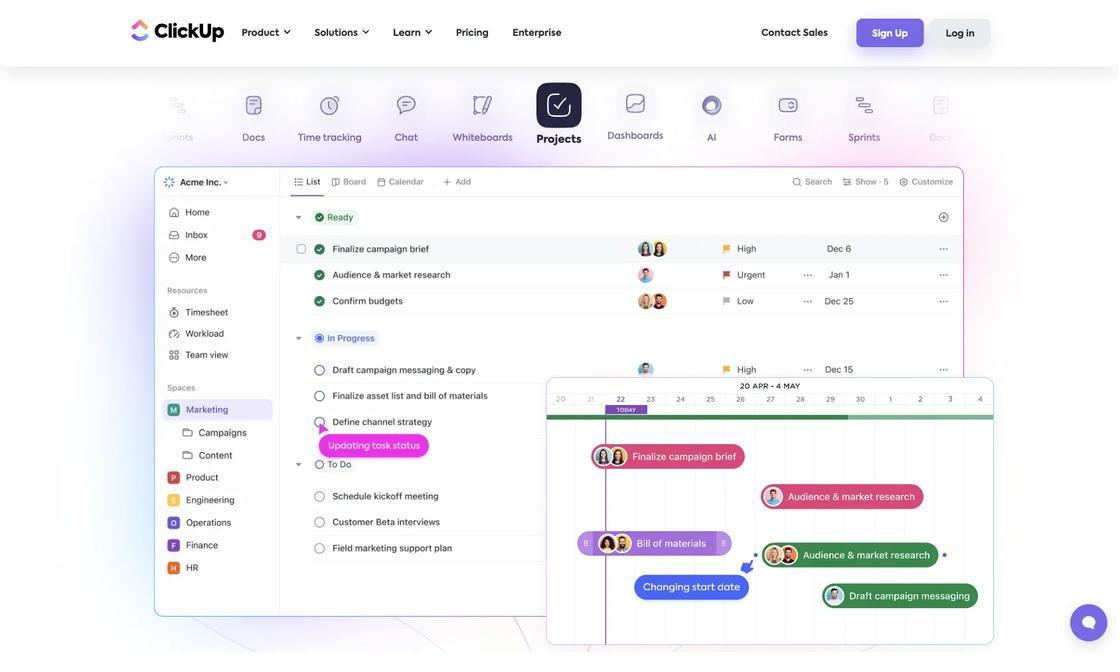 Task type: vqa. For each thing, say whether or not it's contained in the screenshot.
05.
no



Task type: describe. For each thing, give the bounding box(es) containing it.
chat
[[395, 134, 418, 143]]

log in link
[[930, 19, 991, 47]]

2 tracking from the left
[[1011, 134, 1050, 143]]

pricing link
[[450, 19, 496, 47]]

in
[[967, 29, 975, 38]]

product
[[242, 28, 279, 38]]

dashboards button
[[598, 87, 674, 148]]

projects button
[[521, 82, 598, 148]]

learn button
[[387, 19, 439, 47]]

2 sprints button from the left
[[827, 87, 903, 148]]

1 sprints from the left
[[161, 134, 193, 143]]

sales
[[803, 28, 828, 38]]

whiteboards button
[[445, 87, 521, 148]]

docs for 1st docs button from left
[[242, 134, 265, 143]]

2 time from the left
[[986, 134, 1008, 143]]

pricing
[[456, 28, 489, 38]]

1 time tracking button from the left
[[292, 87, 368, 148]]

1 sprints button from the left
[[139, 87, 216, 148]]

ai button
[[674, 87, 750, 148]]

2 sprints from the left
[[849, 134, 881, 143]]

sign
[[873, 29, 893, 38]]

1 tracking from the left
[[323, 134, 362, 143]]

2 forms from the left
[[774, 134, 803, 143]]

2 time tracking button from the left
[[979, 87, 1056, 148]]



Task type: locate. For each thing, give the bounding box(es) containing it.
0 horizontal spatial docs
[[242, 134, 265, 143]]

1 horizontal spatial time tracking
[[986, 134, 1050, 143]]

time
[[298, 134, 321, 143], [986, 134, 1008, 143]]

whiteboards
[[453, 134, 513, 143]]

solutions
[[315, 28, 358, 38]]

docs for second docs button
[[930, 134, 953, 143]]

time tracking
[[298, 134, 362, 143], [986, 134, 1050, 143]]

sign up
[[873, 29, 908, 38]]

tracking
[[323, 134, 362, 143], [1011, 134, 1050, 143]]

sprints
[[161, 134, 193, 143], [849, 134, 881, 143]]

ai
[[708, 134, 717, 143]]

1 horizontal spatial tracking
[[1011, 134, 1050, 143]]

projects image
[[529, 362, 1011, 652]]

0 horizontal spatial tracking
[[323, 134, 362, 143]]

1 time tracking from the left
[[298, 134, 362, 143]]

2 forms button from the left
[[750, 87, 827, 148]]

1 horizontal spatial docs button
[[903, 87, 979, 148]]

contact
[[762, 28, 801, 38]]

time tracking button
[[292, 87, 368, 148], [979, 87, 1056, 148]]

projects
[[537, 134, 582, 145]]

0 horizontal spatial forms
[[87, 134, 115, 143]]

sign up button
[[857, 19, 924, 47]]

log
[[946, 29, 964, 38]]

1 time from the left
[[298, 134, 321, 143]]

chat button
[[368, 87, 445, 148]]

1 forms button from the left
[[63, 87, 139, 148]]

contact sales link
[[755, 19, 835, 47]]

1 docs button from the left
[[216, 87, 292, 148]]

1 horizontal spatial sprints
[[849, 134, 881, 143]]

0 horizontal spatial docs button
[[216, 87, 292, 148]]

docs
[[242, 134, 265, 143], [930, 134, 953, 143]]

2 time tracking from the left
[[986, 134, 1050, 143]]

1 horizontal spatial forms button
[[750, 87, 827, 148]]

1 horizontal spatial time tracking button
[[979, 87, 1056, 148]]

up
[[895, 29, 908, 38]]

1 horizontal spatial time
[[986, 134, 1008, 143]]

0 horizontal spatial forms button
[[63, 87, 139, 148]]

0 horizontal spatial time tracking button
[[292, 87, 368, 148]]

enterprise link
[[506, 19, 568, 47]]

0 horizontal spatial time
[[298, 134, 321, 143]]

forms
[[87, 134, 115, 143], [774, 134, 803, 143]]

learn
[[393, 28, 421, 38]]

solutions button
[[308, 19, 376, 47]]

0 horizontal spatial time tracking
[[298, 134, 362, 143]]

contact sales
[[762, 28, 828, 38]]

docs button
[[216, 87, 292, 148], [903, 87, 979, 148]]

1 docs from the left
[[242, 134, 265, 143]]

1 horizontal spatial docs
[[930, 134, 953, 143]]

1 horizontal spatial forms
[[774, 134, 803, 143]]

log in
[[946, 29, 975, 38]]

0 horizontal spatial sprints
[[161, 134, 193, 143]]

forms button
[[63, 87, 139, 148], [750, 87, 827, 148]]

2 docs from the left
[[930, 134, 953, 143]]

2 docs button from the left
[[903, 87, 979, 148]]

clickup image
[[128, 18, 225, 43]]

product button
[[235, 19, 297, 47]]

dashboards
[[608, 133, 664, 142]]

sprints button
[[139, 87, 216, 148], [827, 87, 903, 148]]

1 forms from the left
[[87, 134, 115, 143]]

enterprise
[[513, 28, 562, 38]]

0 horizontal spatial sprints button
[[139, 87, 216, 148]]

1 horizontal spatial sprints button
[[827, 87, 903, 148]]



